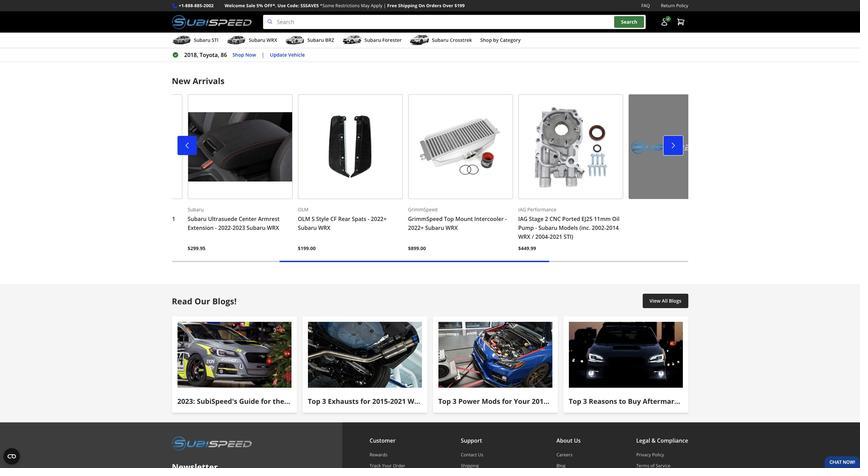 Task type: describe. For each thing, give the bounding box(es) containing it.
wrx/sti
[[408, 397, 436, 406]]

models
[[559, 224, 578, 232]]

(single
[[99, 224, 117, 232]]

1 grimmspeed from the top
[[408, 206, 438, 213]]

a subaru sti thumbnail image image
[[172, 35, 191, 45]]

/ inside iag performance iag stage 2 cnc ported ej25 11mm oil pump - subaru models (inc. 2002-2014 wrx / 2004-2021 sti)
[[532, 233, 534, 241]]

view all blogs link
[[643, 294, 688, 309]]

top 3 exhausts for 2015-2021 wrx/sti
[[308, 397, 436, 406]]

view
[[650, 298, 661, 304]]

subaru inside olm olm s style cf rear spats - 2022+ subaru wrx
[[298, 224, 317, 232]]

about
[[557, 437, 573, 445]]

+1-
[[179, 2, 185, 9]]

3 for exhausts
[[322, 397, 326, 406]]

shop by category button
[[480, 34, 521, 48]]

2 for from the left
[[361, 397, 371, 406]]

iagiag-eng-2240 iag stage 2 cnc ported ej25 11mm oil pump - subaru models (inc. 2002-2014 wrx / 2004-2021 sti), image
[[518, 94, 623, 199]]

update
[[270, 51, 287, 58]]

power
[[458, 397, 480, 406]]

2002-
[[592, 224, 606, 232]]

by
[[493, 37, 499, 43]]

button image
[[660, 18, 668, 26]]

2 iag from the top
[[518, 215, 528, 223]]

2023: subispeed's guide for the holidays
[[177, 397, 316, 406]]

careers link
[[557, 452, 581, 458]]

update vehicle button
[[270, 51, 305, 59]]

top for top 3 exhausts for 2015-2021 wrx/sti
[[308, 397, 320, 406]]

wrx inside subaru subaru ultrasuede center armrest extension - 2022-2023 subaru wrx
[[267, 224, 279, 232]]

oil
[[612, 215, 620, 223]]

5 for from the left
[[717, 397, 727, 406]]

2022+ inside grimmspeed grimmspeed top mount intercooler - 2022+ subaru wrx
[[408, 224, 424, 232]]

may
[[361, 2, 370, 9]]

grimmspeed grimmspeed top mount intercooler - 2022+ subaru wrx
[[408, 206, 507, 232]]

shop for shop by category
[[480, 37, 492, 43]]

2023
[[233, 224, 245, 232]]

on
[[419, 2, 425, 9]]

vlkwvdgy41ehr volk te37 saga hyper red 18x10 +41 - 2015+ wrx / 2015+ stix4, image
[[77, 94, 182, 199]]

center
[[239, 215, 257, 223]]

subaru inside iag performance iag stage 2 cnc ported ej25 11mm oil pump - subaru models (inc. 2002-2014 wrx / 2004-2021 sti)
[[539, 224, 558, 232]]

subaru wrx
[[249, 37, 277, 43]]

2018, toyota, 86
[[184, 51, 227, 59]]

sti inside subaru sti dropdown button
[[212, 37, 219, 43]]

code:
[[287, 2, 299, 9]]

guide
[[239, 397, 259, 406]]

arrivals
[[193, 75, 225, 87]]

read our blogs!
[[172, 296, 237, 307]]

2021 inside volk te37 saga hyper red 18x10 +41 5x114.3 (single wheel) - 2015-2024 subaru wrx / 2015-2021 sti
[[129, 233, 142, 241]]

crosstrek
[[450, 37, 472, 43]]

extension
[[188, 224, 214, 232]]

$199.00
[[298, 245, 316, 252]]

+41
[[166, 215, 175, 223]]

top inside grimmspeed grimmspeed top mount intercooler - 2022+ subaru wrx
[[444, 215, 454, 223]]

our
[[195, 296, 210, 307]]

2023:
[[177, 397, 195, 406]]

forester
[[382, 37, 402, 43]]

search input field
[[263, 15, 646, 29]]

restrictions
[[335, 2, 360, 9]]

lighting
[[688, 397, 715, 406]]

now
[[245, 51, 256, 58]]

1 vertical spatial 2015-
[[115, 233, 129, 241]]

top 3 exhausts for 2015-2021 wrx/sti link
[[302, 317, 436, 413]]

rewards link
[[370, 452, 405, 458]]

$899.00
[[408, 245, 426, 252]]

search button
[[614, 16, 644, 28]]

- inside volk te37 saga hyper red 18x10 +41 5x114.3 (single wheel) - 2015-2024 subaru wrx / 2015-2021 sti
[[138, 224, 140, 232]]

welcome
[[225, 2, 245, 9]]

privacy policy
[[636, 452, 664, 458]]

shop now
[[233, 51, 256, 58]]

sti inside volk te37 saga hyper red 18x10 +41 5x114.3 (single wheel) - 2015-2024 subaru wrx / 2015-2021 sti
[[143, 233, 151, 241]]

hyper
[[120, 215, 136, 223]]

new arrivals
[[172, 75, 225, 87]]

return policy
[[661, 2, 688, 9]]

about us
[[557, 437, 581, 445]]

2 vertical spatial subispeed logo image
[[172, 436, 252, 451]]

top 3 power mods for your 2015+ wrx for under $500 link
[[433, 317, 621, 413]]

subj2010vc001 subaru ultrasuede center armrest extension - 2022+ subaru wrx, image
[[188, 94, 292, 199]]

subaru brz button
[[285, 34, 334, 48]]

top for top 3 power mods for your 2015+ wrx for under $500
[[438, 397, 451, 406]]

policy for return policy
[[676, 2, 688, 9]]

welcome sale 5% off*. use code: sssave5
[[225, 2, 319, 9]]

us for about us
[[574, 437, 581, 445]]

red
[[137, 215, 147, 223]]

- inside subaru subaru ultrasuede center armrest extension - 2022-2023 subaru wrx
[[215, 224, 217, 232]]

$449.99
[[518, 245, 536, 252]]

rear
[[338, 215, 350, 223]]

free
[[387, 2, 397, 9]]

wrx inside grimmspeed grimmspeed top mount intercooler - 2022+ subaru wrx
[[446, 224, 458, 232]]

2022+ inside olm olm s style cf rear spats - 2022+ subaru wrx
[[371, 215, 387, 223]]

read
[[172, 296, 192, 307]]

top 3 power mods for your 2015+ wrx for under $500
[[438, 397, 621, 406]]

orders
[[426, 2, 442, 9]]

11mm
[[594, 215, 611, 223]]

contact
[[461, 452, 477, 458]]

top 3 reasons to buy aftermarket lighting for your subaru
[[569, 397, 771, 406]]

contact us link
[[461, 452, 501, 458]]

2021 inside top 3 exhausts for 2015-2021 wrx/sti link
[[390, 397, 406, 406]]

3 for from the left
[[502, 397, 512, 406]]

faq
[[641, 2, 650, 9]]

legal & compliance
[[636, 437, 688, 445]]

use
[[278, 2, 286, 9]]

subaru sti button
[[172, 34, 219, 48]]

2023: subispeed's guide for the holidays link
[[172, 317, 316, 413]]

2004-
[[535, 233, 550, 241]]

1 vertical spatial subispeed logo image
[[631, 140, 708, 154]]

4 for from the left
[[571, 397, 581, 406]]

subaru inside volk te37 saga hyper red 18x10 +41 5x114.3 (single wheel) - 2015-2024 subaru wrx / 2015-2021 sti
[[77, 233, 96, 241]]

wrx inside volk te37 saga hyper red 18x10 +41 5x114.3 (single wheel) - 2015-2024 subaru wrx / 2015-2021 sti
[[98, 233, 110, 241]]

/ inside volk te37 saga hyper red 18x10 +41 5x114.3 (single wheel) - 2015-2024 subaru wrx / 2015-2021 sti
[[111, 233, 114, 241]]

intercooler
[[474, 215, 504, 223]]



Task type: locate. For each thing, give the bounding box(es) containing it.
3 inside top 3 exhausts for 2015-2021 wrx/sti link
[[322, 397, 326, 406]]

3 3 from the left
[[583, 397, 587, 406]]

policy for privacy policy
[[652, 452, 664, 458]]

cf
[[330, 215, 337, 223]]

0 horizontal spatial shop
[[233, 51, 244, 58]]

1 iag from the top
[[518, 206, 526, 213]]

wrx inside olm olm s style cf rear spats - 2022+ subaru wrx
[[318, 224, 330, 232]]

aftermarket
[[643, 397, 686, 406]]

sti down red
[[143, 233, 151, 241]]

a subaru forester thumbnail image image
[[343, 35, 362, 45]]

- left 2022-
[[215, 224, 217, 232]]

rewards
[[370, 452, 388, 458]]

olm olm s style cf rear spats - 2022+ subaru wrx
[[298, 206, 387, 232]]

5x114.3
[[77, 224, 98, 232]]

blogs!
[[212, 296, 237, 307]]

subaru sti
[[194, 37, 219, 43]]

$72.00 link
[[620, 0, 688, 31]]

1 horizontal spatial 2022+
[[408, 224, 424, 232]]

wrx inside iag performance iag stage 2 cnc ported ej25 11mm oil pump - subaru models (inc. 2002-2014 wrx / 2004-2021 sti)
[[518, 233, 531, 241]]

for left under
[[571, 397, 581, 406]]

view all blogs
[[650, 298, 682, 304]]

1 vertical spatial shop
[[233, 51, 244, 58]]

careers
[[557, 452, 573, 458]]

$72.00
[[622, 17, 640, 24]]

1 / from the left
[[111, 233, 114, 241]]

armrest
[[258, 215, 280, 223]]

1 vertical spatial policy
[[652, 452, 664, 458]]

3 inside top 3 reasons to buy aftermarket lighting for your subaru link
[[583, 397, 587, 406]]

0 vertical spatial us
[[574, 437, 581, 445]]

- inside olm olm s style cf rear spats - 2022+ subaru wrx
[[368, 215, 370, 223]]

2 horizontal spatial 2015-
[[372, 397, 390, 406]]

wrx down (single
[[98, 233, 110, 241]]

reasons
[[589, 397, 617, 406]]

+1-888-885-2002
[[179, 2, 214, 9]]

+1-888-885-2002 link
[[179, 2, 214, 9]]

2022+
[[371, 215, 387, 223], [408, 224, 424, 232]]

top
[[444, 215, 454, 223], [308, 397, 320, 406], [438, 397, 451, 406], [569, 397, 581, 406]]

0 vertical spatial 2022+
[[371, 215, 387, 223]]

shop inside dropdown button
[[480, 37, 492, 43]]

2022-
[[218, 224, 233, 232]]

2024
[[155, 224, 168, 232]]

1 horizontal spatial your
[[729, 397, 745, 406]]

buy
[[628, 397, 641, 406]]

1 vertical spatial grimmspeed
[[408, 215, 443, 223]]

2022+ right spats
[[371, 215, 387, 223]]

$119.95
[[177, 17, 198, 24]]

1 horizontal spatial /
[[532, 233, 534, 241]]

0 horizontal spatial us
[[478, 452, 484, 458]]

2 3 from the left
[[453, 397, 457, 406]]

- inside grimmspeed grimmspeed top mount intercooler - 2022+ subaru wrx
[[505, 215, 507, 223]]

0 vertical spatial iag
[[518, 206, 526, 213]]

1 for from the left
[[261, 397, 271, 406]]

grimmspeed
[[408, 206, 438, 213], [408, 215, 443, 223]]

86
[[221, 51, 227, 59]]

1 horizontal spatial 2021
[[390, 397, 406, 406]]

a subaru crosstrek thumbnail image image
[[410, 35, 429, 45]]

subaru crosstrek
[[432, 37, 472, 43]]

for right exhausts
[[361, 397, 371, 406]]

subaru inside grimmspeed grimmspeed top mount intercooler - 2022+ subaru wrx
[[425, 224, 444, 232]]

over
[[443, 2, 453, 9]]

spats
[[352, 215, 366, 223]]

mount
[[455, 215, 473, 223]]

3 left reasons
[[583, 397, 587, 406]]

0 horizontal spatial 2021
[[129, 233, 142, 241]]

us for contact us
[[478, 452, 484, 458]]

2 horizontal spatial 3
[[583, 397, 587, 406]]

2021 inside iag performance iag stage 2 cnc ported ej25 11mm oil pump - subaru models (inc. 2002-2014 wrx / 2004-2021 sti)
[[550, 233, 562, 241]]

subispeed's
[[197, 397, 237, 406]]

apply
[[371, 2, 383, 9]]

te37
[[90, 215, 103, 223]]

888-
[[185, 2, 194, 9]]

subispeed logo image
[[172, 15, 252, 29], [631, 140, 708, 154], [172, 436, 252, 451]]

shop left "by"
[[480, 37, 492, 43]]

1 horizontal spatial us
[[574, 437, 581, 445]]

0 vertical spatial grimmspeed
[[408, 206, 438, 213]]

- down the stage
[[535, 224, 537, 232]]

885-
[[194, 2, 203, 9]]

top for top 3 reasons to buy aftermarket lighting for your subaru
[[569, 397, 581, 406]]

1 olm from the top
[[298, 206, 308, 213]]

volk te37 saga hyper red 18x10 +41 5x114.3 (single wheel) - 2015-2024 subaru wrx / 2015-2021 sti link
[[77, 94, 182, 253]]

*some restrictions may apply | free shipping on orders over $199
[[320, 2, 465, 9]]

1 horizontal spatial shop
[[480, 37, 492, 43]]

wrx inside dropdown button
[[267, 37, 277, 43]]

wrx/sti exhaust image
[[308, 322, 422, 388]]

2 your from the left
[[729, 397, 745, 406]]

2021 left the sti)
[[550, 233, 562, 241]]

1 horizontal spatial |
[[384, 2, 386, 9]]

0 horizontal spatial |
[[262, 51, 265, 59]]

exhausts
[[328, 397, 359, 406]]

iag performance iag stage 2 cnc ported ej25 11mm oil pump - subaru models (inc. 2002-2014 wrx / 2004-2021 sti)
[[518, 206, 620, 241]]

brz
[[325, 37, 334, 43]]

policy right privacy
[[652, 452, 664, 458]]

1 3 from the left
[[322, 397, 326, 406]]

policy right "return"
[[676, 2, 688, 9]]

2 olm from the top
[[298, 215, 310, 223]]

a subaru brz thumbnail image image
[[285, 35, 305, 45]]

1 vertical spatial us
[[478, 452, 484, 458]]

3 for power
[[453, 397, 457, 406]]

style
[[316, 215, 329, 223]]

1 vertical spatial 2022+
[[408, 224, 424, 232]]

for right lighting
[[717, 397, 727, 406]]

0 vertical spatial olm
[[298, 206, 308, 213]]

us right "contact"
[[478, 452, 484, 458]]

under
[[583, 397, 604, 406]]

/ down (single
[[111, 233, 114, 241]]

(inc.
[[580, 224, 591, 232]]

2014
[[606, 224, 619, 232]]

faq link
[[641, 2, 650, 9]]

2022+ up $899.00
[[408, 224, 424, 232]]

2
[[545, 215, 548, 223]]

0 vertical spatial sti
[[212, 37, 219, 43]]

blogs
[[669, 298, 682, 304]]

0 horizontal spatial policy
[[652, 452, 664, 458]]

2 horizontal spatial 2021
[[550, 233, 562, 241]]

5%
[[257, 2, 263, 9]]

0 horizontal spatial your
[[514, 397, 530, 406]]

s
[[312, 215, 315, 223]]

2021 left wrx/sti
[[390, 397, 406, 406]]

0 vertical spatial 2015-
[[141, 224, 155, 232]]

$65.00
[[252, 17, 269, 24]]

volk te37 saga hyper red 18x10 +41 5x114.3 (single wheel) - 2015-2024 subaru wrx / 2015-2021 sti
[[77, 215, 175, 241]]

3 inside top 3 power mods for your 2015+ wrx for under $500 link
[[453, 397, 457, 406]]

1 vertical spatial olm
[[298, 215, 310, 223]]

sssave5
[[300, 2, 319, 9]]

shop for shop now
[[233, 51, 244, 58]]

0 vertical spatial |
[[384, 2, 386, 9]]

wrx down armrest
[[267, 224, 279, 232]]

$500
[[606, 397, 621, 406]]

2018,
[[184, 51, 198, 59]]

2 grimmspeed from the top
[[408, 215, 443, 223]]

- right spats
[[368, 215, 370, 223]]

subaru subaru ultrasuede center armrest extension - 2022-2023 subaru wrx
[[188, 206, 280, 232]]

wrx right 2015+
[[553, 397, 569, 406]]

subaru forester
[[365, 37, 402, 43]]

| right now
[[262, 51, 265, 59]]

top left under
[[569, 397, 581, 406]]

olmb.47011.1 olm s style carbon fiber rear spats - 2022+ subaru wrx, image
[[298, 94, 403, 199]]

0 horizontal spatial 2022+
[[371, 215, 387, 223]]

shop
[[480, 37, 492, 43], [233, 51, 244, 58]]

wrx/sti interior image
[[177, 322, 291, 388]]

for right mods
[[502, 397, 512, 406]]

wrx up update
[[267, 37, 277, 43]]

wrx down mount
[[446, 224, 458, 232]]

holidays
[[286, 397, 316, 406]]

1 vertical spatial sti
[[143, 233, 151, 241]]

us right about
[[574, 437, 581, 445]]

sti up "toyota,"
[[212, 37, 219, 43]]

subaru inside dropdown button
[[365, 37, 381, 43]]

2 / from the left
[[532, 233, 534, 241]]

2021 down wheel) on the top left
[[129, 233, 142, 241]]

0 vertical spatial subispeed logo image
[[172, 15, 252, 29]]

- down red
[[138, 224, 140, 232]]

0 horizontal spatial /
[[111, 233, 114, 241]]

1 vertical spatial iag
[[518, 215, 528, 223]]

wrx down pump
[[518, 233, 531, 241]]

top left mount
[[444, 215, 454, 223]]

a subaru wrx thumbnail image image
[[227, 35, 246, 45]]

olm
[[298, 206, 308, 213], [298, 215, 310, 223]]

2 vertical spatial 2015-
[[372, 397, 390, 406]]

0 horizontal spatial 2015-
[[115, 233, 129, 241]]

performance
[[528, 206, 557, 213]]

wrx/sti aftermarket light image
[[569, 322, 683, 388]]

wrx/sti engine bay image
[[438, 322, 552, 388]]

sale
[[246, 2, 255, 9]]

privacy policy link
[[636, 452, 688, 458]]

1 vertical spatial |
[[262, 51, 265, 59]]

/
[[111, 233, 114, 241], [532, 233, 534, 241]]

for left the
[[261, 397, 271, 406]]

wrx down "style"
[[318, 224, 330, 232]]

0 horizontal spatial sti
[[143, 233, 151, 241]]

iag
[[518, 206, 526, 213], [518, 215, 528, 223]]

top right wrx/sti
[[438, 397, 451, 406]]

| left "free"
[[384, 2, 386, 9]]

0 vertical spatial policy
[[676, 2, 688, 9]]

ej25
[[582, 215, 593, 223]]

subaru brz
[[307, 37, 334, 43]]

1 horizontal spatial 2015-
[[141, 224, 155, 232]]

your
[[514, 397, 530, 406], [729, 397, 745, 406]]

3 for reasons
[[583, 397, 587, 406]]

compliance
[[657, 437, 688, 445]]

ultrasuede
[[208, 215, 237, 223]]

1 horizontal spatial policy
[[676, 2, 688, 9]]

grm113049 grimmspeed top mount intercooler 2022+ subaru wrx, image
[[408, 94, 513, 199]]

0 horizontal spatial 3
[[322, 397, 326, 406]]

- right intercooler
[[505, 215, 507, 223]]

shop left now
[[233, 51, 244, 58]]

stage
[[529, 215, 544, 223]]

3 left exhausts
[[322, 397, 326, 406]]

1 horizontal spatial sti
[[212, 37, 219, 43]]

top left exhausts
[[308, 397, 320, 406]]

mods
[[482, 397, 500, 406]]

0 vertical spatial shop
[[480, 37, 492, 43]]

- inside iag performance iag stage 2 cnc ported ej25 11mm oil pump - subaru models (inc. 2002-2014 wrx / 2004-2021 sti)
[[535, 224, 537, 232]]

1 horizontal spatial 3
[[453, 397, 457, 406]]

/ left 2004-
[[532, 233, 534, 241]]

saga
[[104, 215, 118, 223]]

1 your from the left
[[514, 397, 530, 406]]

3 left the power
[[453, 397, 457, 406]]

open widget image
[[3, 448, 20, 465]]

for
[[261, 397, 271, 406], [361, 397, 371, 406], [502, 397, 512, 406], [571, 397, 581, 406], [717, 397, 727, 406]]

customer
[[370, 437, 396, 445]]

$65.00 link
[[249, 0, 317, 31]]

search
[[621, 19, 637, 25]]

contact us
[[461, 452, 484, 458]]



Task type: vqa. For each thing, say whether or not it's contained in the screenshot.
2015- to the middle
yes



